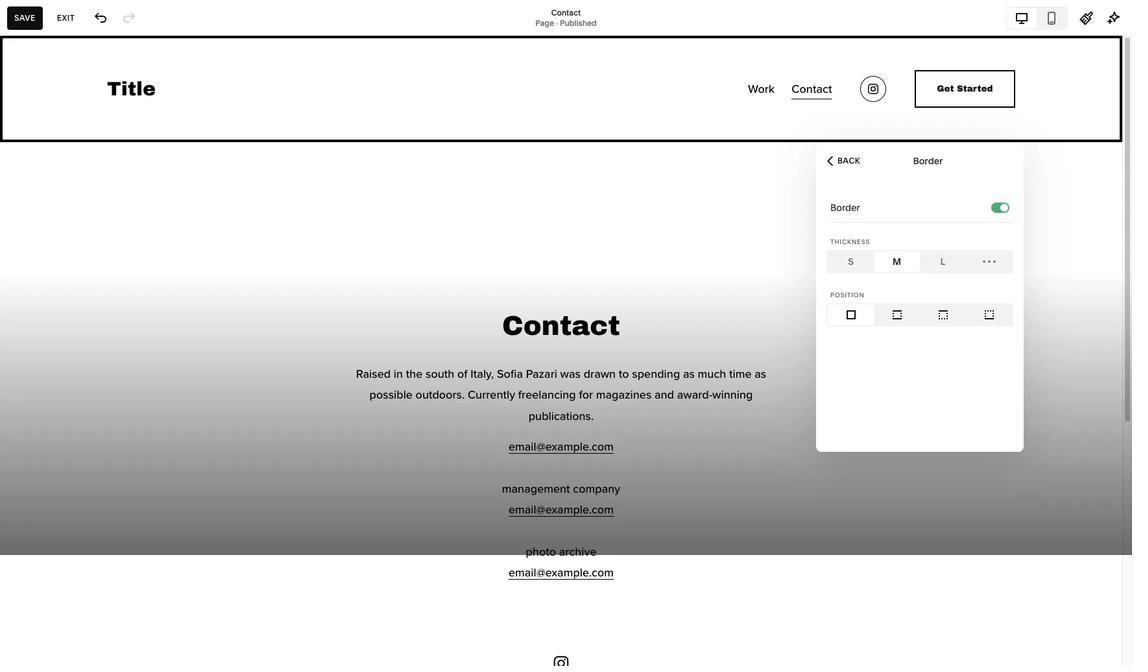 Task type: describe. For each thing, give the bounding box(es) containing it.
4 icon image from the left
[[982, 308, 997, 322]]

published
[[560, 18, 597, 28]]

settings
[[21, 445, 62, 458]]

1 vertical spatial border
[[831, 202, 860, 214]]

save
[[14, 13, 36, 22]]

help
[[21, 468, 45, 481]]

save button
[[7, 6, 43, 30]]

library
[[52, 422, 86, 435]]

brad
[[52, 511, 69, 520]]

0 vertical spatial tab list
[[1007, 7, 1067, 28]]

position
[[831, 291, 865, 299]]

back button
[[824, 146, 865, 175]]

2 icon image from the left
[[890, 308, 905, 322]]

1 icon image from the left
[[844, 308, 858, 322]]

contact
[[552, 7, 581, 17]]

klo
[[71, 511, 83, 520]]

2 vertical spatial tab list
[[828, 304, 1013, 325]]

marketing
[[21, 127, 72, 140]]

asset library link
[[21, 421, 144, 437]]

page
[[536, 18, 555, 28]]



Task type: vqa. For each thing, say whether or not it's contained in the screenshot.
Selling Tools link on the left top of page
no



Task type: locate. For each thing, give the bounding box(es) containing it.
icon image
[[844, 308, 858, 322], [890, 308, 905, 322], [936, 308, 951, 322], [982, 308, 997, 322]]

0 horizontal spatial border
[[831, 202, 860, 214]]

1 horizontal spatial border
[[914, 155, 943, 167]]

0 vertical spatial border
[[914, 155, 943, 167]]

asset
[[21, 422, 49, 435]]

marketing link
[[21, 127, 144, 142]]

asset library
[[21, 422, 86, 435]]

m
[[893, 256, 902, 267]]

exit
[[57, 13, 75, 22]]

back
[[838, 155, 861, 165]]

l
[[941, 256, 946, 267]]

settings link
[[21, 444, 144, 460]]

exit button
[[50, 6, 82, 30]]

tab list
[[1007, 7, 1067, 28], [828, 251, 1013, 272], [828, 304, 1013, 325]]

s button
[[828, 251, 874, 272]]

l button
[[920, 251, 967, 272]]

klobrad84@gmail.com
[[52, 521, 134, 531]]

Border checkbox
[[1001, 204, 1009, 211]]

s
[[849, 256, 854, 267]]

·
[[556, 18, 558, 28]]

tab list containing s
[[828, 251, 1013, 272]]

thickness
[[831, 238, 871, 245]]

help link
[[21, 468, 45, 482]]

m button
[[874, 251, 920, 272]]

contact page · published
[[536, 7, 597, 28]]

border
[[914, 155, 943, 167], [831, 202, 860, 214]]

brad klo klobrad84@gmail.com
[[52, 511, 134, 531]]

3 icon image from the left
[[936, 308, 951, 322]]

1 vertical spatial tab list
[[828, 251, 1013, 272]]



